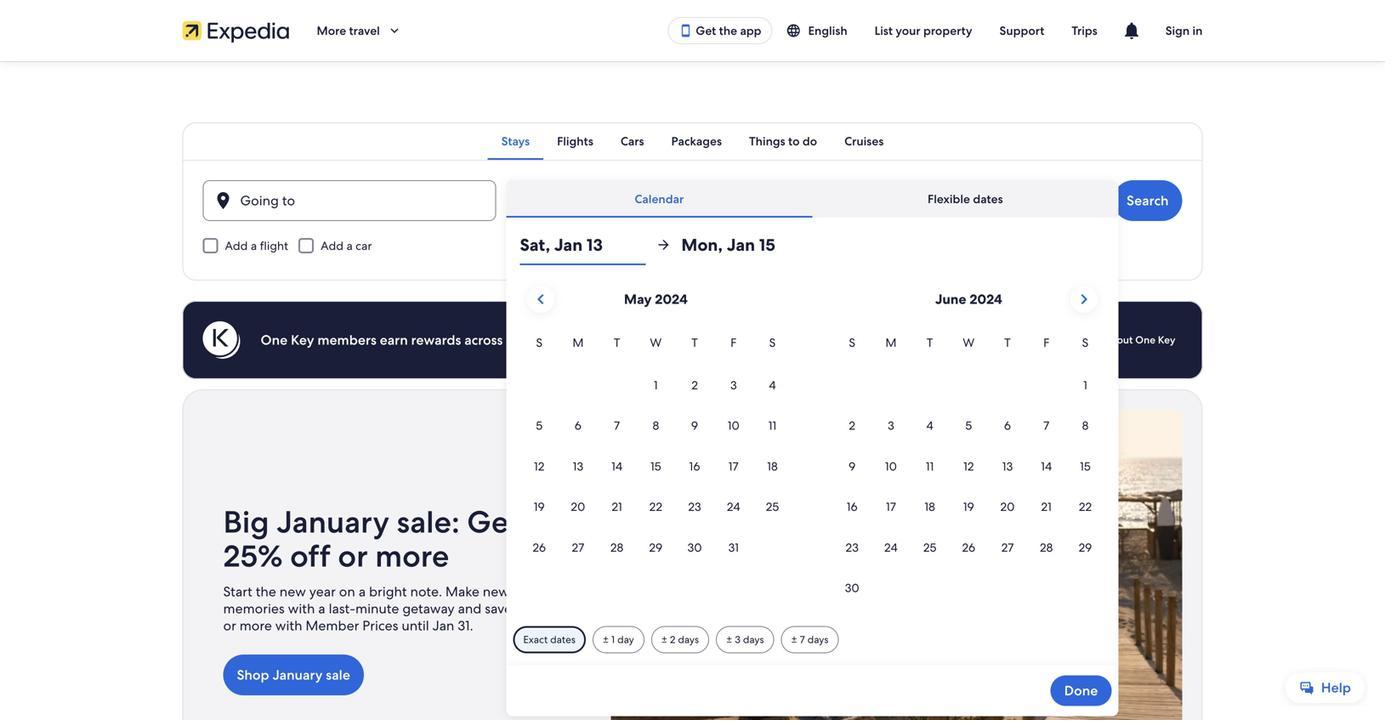 Task type: vqa. For each thing, say whether or not it's contained in the screenshot.


Task type: describe. For each thing, give the bounding box(es) containing it.
29 inside "june 2024" element
[[1079, 540, 1092, 555]]

0 vertical spatial 16 button
[[675, 447, 714, 486]]

big january sale: get 25% off or more main content
[[0, 61, 1385, 720]]

5 inside may 2024 element
[[536, 418, 543, 433]]

earn
[[380, 331, 408, 349]]

24 for the bottom 24 button
[[884, 540, 898, 555]]

3 for topmost 3 button
[[730, 377, 737, 393]]

0 horizontal spatial 2
[[670, 633, 676, 646]]

1 vertical spatial 9 button
[[833, 447, 872, 486]]

day
[[617, 633, 634, 646]]

may 2024
[[624, 290, 688, 308]]

may
[[624, 290, 652, 308]]

19 for first 19 button from left
[[534, 499, 545, 514]]

6 inside may 2024 element
[[575, 418, 582, 433]]

31.
[[458, 617, 473, 635]]

in
[[1193, 23, 1203, 38]]

21 button inside may 2024 element
[[598, 487, 636, 526]]

9 inside may 2024 element
[[691, 418, 698, 433]]

0 vertical spatial 10 button
[[714, 406, 753, 445]]

0 horizontal spatial 4 button
[[753, 366, 792, 405]]

tab list containing stays
[[182, 122, 1203, 160]]

1 horizontal spatial 7
[[800, 633, 805, 646]]

jan 13 - jan 15 button
[[506, 180, 799, 221]]

sign
[[1166, 23, 1190, 38]]

1 20 button from the left
[[559, 487, 598, 526]]

your
[[896, 23, 921, 38]]

1 vertical spatial 25 button
[[910, 528, 949, 567]]

1 inside may 2024 element
[[654, 377, 658, 393]]

31
[[728, 540, 739, 555]]

14 for first 14 button from the right
[[1041, 459, 1052, 474]]

flexible
[[928, 191, 970, 207]]

1 vertical spatial 4
[[926, 418, 933, 433]]

1 vertical spatial 24 button
[[872, 528, 910, 567]]

0 vertical spatial or
[[338, 536, 368, 576]]

9 inside "june 2024" element
[[849, 459, 856, 474]]

sat, jan 13
[[520, 234, 603, 256]]

7 inside "june 2024" element
[[1043, 418, 1050, 433]]

0 vertical spatial 9 button
[[675, 406, 714, 445]]

0 vertical spatial 2 button
[[675, 366, 714, 405]]

22 inside "june 2024" element
[[1079, 499, 1092, 514]]

trips
[[1072, 23, 1098, 38]]

f for may 2024
[[731, 335, 737, 350]]

get inside 'big january sale: get 25% off or more start the new year on a bright note. make new memories with a last-minute getaway and save 25% or more with member prices until jan 31.'
[[467, 502, 520, 542]]

1 horizontal spatial the
[[719, 23, 737, 38]]

jan right sat,
[[554, 234, 583, 256]]

5 button inside may 2024 element
[[520, 406, 559, 445]]

mon, jan 15
[[681, 234, 775, 256]]

january for shop
[[272, 666, 323, 684]]

2 19 button from the left
[[949, 487, 988, 526]]

0 vertical spatial 17 button
[[714, 447, 753, 486]]

stays
[[501, 133, 530, 149]]

1 horizontal spatial 10 button
[[872, 447, 910, 486]]

shop
[[237, 666, 269, 684]]

dates for exact dates
[[550, 633, 576, 646]]

more travel button
[[303, 15, 416, 46]]

list your property link
[[861, 15, 986, 46]]

bright
[[369, 583, 407, 601]]

3 s from the left
[[849, 335, 855, 350]]

flights
[[557, 133, 593, 149]]

sign in
[[1166, 23, 1203, 38]]

shop january sale link
[[223, 655, 364, 696]]

add for add a car
[[321, 238, 344, 253]]

getaway
[[402, 600, 455, 618]]

learn about one key
[[1077, 333, 1176, 346]]

4 t from the left
[[1004, 335, 1011, 350]]

1 vertical spatial 11 button
[[910, 447, 949, 486]]

add a flight
[[225, 238, 288, 253]]

property
[[923, 23, 972, 38]]

2 vertical spatial 3
[[735, 633, 741, 646]]

until
[[402, 617, 429, 635]]

1 14 button from the left
[[598, 447, 636, 486]]

do
[[803, 133, 817, 149]]

small image
[[786, 23, 808, 38]]

1 13 button from the left
[[559, 447, 598, 486]]

17 inside may 2024 element
[[729, 459, 739, 474]]

6 inside "june 2024" element
[[1004, 418, 1011, 433]]

2 7 button from the left
[[1027, 406, 1066, 445]]

7 inside may 2024 element
[[614, 418, 620, 433]]

members
[[317, 331, 377, 349]]

jan inside 'big january sale: get 25% off or more start the new year on a bright note. make new memories with a last-minute getaway and save 25% or more with member prices until jan 31.'
[[433, 617, 454, 635]]

calendar link
[[506, 180, 812, 218]]

vrbo
[[668, 331, 698, 349]]

28 inside "june 2024" element
[[1040, 540, 1053, 555]]

16 for the 16 button to the top
[[689, 459, 700, 474]]

1 horizontal spatial 17 button
[[872, 487, 910, 526]]

to
[[788, 133, 800, 149]]

1 29 button from the left
[[636, 528, 675, 567]]

5 inside "june 2024" element
[[965, 418, 972, 433]]

2 for the top 2 "button"
[[691, 377, 698, 393]]

start
[[223, 583, 252, 601]]

learn about one key link
[[1070, 327, 1182, 354]]

stays link
[[488, 122, 543, 160]]

1 horizontal spatial one
[[1135, 333, 1156, 346]]

1 15 button from the left
[[636, 447, 675, 486]]

about
[[1105, 333, 1133, 346]]

save
[[485, 600, 512, 618]]

shop january sale
[[237, 666, 350, 684]]

-
[[584, 199, 590, 216]]

± 3 days
[[726, 633, 764, 646]]

packages link
[[658, 122, 736, 160]]

25 inside "june 2024" element
[[923, 540, 937, 555]]

0 horizontal spatial 25%
[[223, 536, 283, 576]]

sign in button
[[1152, 15, 1216, 46]]

0 vertical spatial 25 button
[[753, 487, 792, 526]]

30 for the bottom 30 button
[[845, 580, 859, 596]]

trailing image
[[387, 23, 402, 38]]

6 button inside may 2024 element
[[559, 406, 598, 445]]

cruises
[[844, 133, 884, 149]]

a right on at the bottom left of the page
[[359, 583, 366, 601]]

15 inside may 2024 element
[[650, 459, 661, 474]]

june 2024 element
[[833, 333, 1105, 609]]

download the app button image
[[679, 24, 692, 37]]

jan right the -
[[593, 199, 615, 216]]

± 2 days
[[661, 633, 699, 646]]

get the app link
[[668, 17, 773, 44]]

2 28 button from the left
[[1027, 528, 1066, 567]]

2 13 button from the left
[[988, 447, 1027, 486]]

list
[[875, 23, 893, 38]]

2024 for may 2024
[[655, 290, 688, 308]]

0 vertical spatial 3 button
[[714, 366, 753, 405]]

with left member
[[275, 617, 302, 635]]

0 vertical spatial 30 button
[[675, 528, 714, 567]]

0 horizontal spatial more
[[240, 617, 272, 635]]

0 horizontal spatial 4
[[769, 377, 776, 393]]

member
[[306, 617, 359, 635]]

14 for 1st 14 button from left
[[611, 459, 623, 474]]

1 horizontal spatial more
[[375, 536, 449, 576]]

21 for 21 "button" inside may 2024 element
[[612, 499, 622, 514]]

17 inside "june 2024" element
[[886, 499, 896, 514]]

done button
[[1051, 675, 1112, 706]]

english
[[808, 23, 847, 38]]

a left last-
[[318, 600, 325, 618]]

1 horizontal spatial key
[[1158, 333, 1176, 346]]

12 for 2nd 12 button from left
[[964, 459, 974, 474]]

june
[[935, 290, 966, 308]]

8 inside "june 2024" element
[[1082, 418, 1089, 433]]

get the app
[[696, 23, 761, 38]]

hotels.com,
[[563, 331, 637, 349]]

flexible dates
[[928, 191, 1003, 207]]

cars
[[621, 133, 644, 149]]

exact dates
[[523, 633, 576, 646]]

search
[[1127, 192, 1169, 210]]

note.
[[410, 583, 442, 601]]

english button
[[773, 15, 861, 46]]

23 for the topmost 23 button
[[688, 499, 701, 514]]

add for add a flight
[[225, 238, 248, 253]]

25 inside may 2024 element
[[766, 499, 779, 514]]

2 29 button from the left
[[1066, 528, 1105, 567]]

± for ± 2 days
[[661, 633, 667, 646]]

f for june 2024
[[1043, 335, 1050, 350]]

0 horizontal spatial or
[[223, 617, 236, 635]]

cars link
[[607, 122, 658, 160]]

1 vertical spatial 18 button
[[910, 487, 949, 526]]

1 26 button from the left
[[520, 528, 559, 567]]

minute
[[355, 600, 399, 618]]

1 vertical spatial 16 button
[[833, 487, 872, 526]]

2 20 button from the left
[[988, 487, 1027, 526]]

more
[[317, 23, 346, 38]]

one key members earn rewards across expedia, hotels.com, and vrbo
[[261, 331, 698, 349]]

on
[[339, 583, 355, 601]]

w for may
[[650, 335, 662, 350]]

2024 for june 2024
[[970, 290, 1002, 308]]

10 for top "10" button
[[728, 418, 740, 433]]

prices
[[362, 617, 398, 635]]

2 14 button from the left
[[1027, 447, 1066, 486]]

19 for 2nd 19 button
[[963, 499, 974, 514]]

0 vertical spatial 18 button
[[753, 447, 792, 486]]

31 button
[[714, 528, 753, 567]]

mon, jan 15 button
[[681, 224, 807, 265]]

trips link
[[1058, 15, 1111, 46]]

exact
[[523, 633, 548, 646]]

2 s from the left
[[769, 335, 776, 350]]

1 vertical spatial 30 button
[[833, 569, 872, 607]]

1 vertical spatial 25%
[[515, 600, 541, 618]]

search button
[[1113, 180, 1182, 221]]

2 26 button from the left
[[949, 528, 988, 567]]

support
[[1000, 23, 1045, 38]]

year
[[309, 583, 336, 601]]

sale
[[326, 666, 350, 684]]

days for ± 7 days
[[808, 633, 829, 646]]



Task type: locate. For each thing, give the bounding box(es) containing it.
0 horizontal spatial 20
[[571, 499, 585, 514]]

3 days from the left
[[808, 633, 829, 646]]

1 ± from the left
[[603, 633, 609, 646]]

1 horizontal spatial 9
[[849, 459, 856, 474]]

17
[[729, 459, 739, 474], [886, 499, 896, 514]]

1 horizontal spatial 10
[[885, 459, 897, 474]]

0 horizontal spatial 21 button
[[598, 487, 636, 526]]

tab list
[[182, 122, 1203, 160], [506, 180, 1118, 218]]

2 26 from the left
[[962, 540, 975, 555]]

more down start
[[240, 617, 272, 635]]

application inside big january sale: get 25% off or more main content
[[520, 279, 1105, 609]]

june 2024
[[935, 290, 1002, 308]]

make
[[445, 583, 479, 601]]

12 inside "june 2024" element
[[964, 459, 974, 474]]

2 w from the left
[[963, 335, 975, 350]]

26 for 1st '26' button from right
[[962, 540, 975, 555]]

1 vertical spatial 4 button
[[910, 406, 949, 445]]

± left day
[[603, 633, 609, 646]]

26 for 1st '26' button from left
[[533, 540, 546, 555]]

19 button
[[520, 487, 559, 526], [949, 487, 988, 526]]

more travel
[[317, 23, 380, 38]]

25% up start
[[223, 536, 283, 576]]

2 for the right 2 "button"
[[849, 418, 855, 433]]

1 19 button from the left
[[520, 487, 559, 526]]

key
[[291, 331, 314, 349], [1158, 333, 1176, 346]]

1 14 from the left
[[611, 459, 623, 474]]

and
[[640, 331, 664, 349], [458, 600, 482, 618]]

add
[[225, 238, 248, 253], [321, 238, 344, 253]]

± 1 day
[[603, 633, 634, 646]]

0 vertical spatial dates
[[973, 191, 1003, 207]]

w
[[650, 335, 662, 350], [963, 335, 975, 350]]

23 for the right 23 button
[[846, 540, 859, 555]]

application
[[520, 279, 1105, 609]]

2024 right june
[[970, 290, 1002, 308]]

6
[[575, 418, 582, 433], [1004, 418, 1011, 433]]

14 button
[[598, 447, 636, 486], [1027, 447, 1066, 486]]

1 inside "june 2024" element
[[1083, 377, 1087, 393]]

1 vertical spatial the
[[256, 583, 276, 601]]

21 inside may 2024 element
[[612, 499, 622, 514]]

big january sale: get 25% off or more start the new year on a bright note. make new memories with a last-minute getaway and save 25% or more with member prices until jan 31.
[[223, 502, 541, 635]]

0 vertical spatial 10
[[728, 418, 740, 433]]

january inside shop january sale link
[[272, 666, 323, 684]]

14 inside may 2024 element
[[611, 459, 623, 474]]

1 2024 from the left
[[655, 290, 688, 308]]

1 horizontal spatial 12
[[964, 459, 974, 474]]

3 inside may 2024 element
[[730, 377, 737, 393]]

1 22 button from the left
[[636, 487, 675, 526]]

1 29 from the left
[[649, 540, 663, 555]]

previous month image
[[531, 289, 551, 310]]

22 button
[[636, 487, 675, 526], [1066, 487, 1105, 526]]

1 8 from the left
[[653, 418, 659, 433]]

1 horizontal spatial and
[[640, 331, 664, 349]]

1 5 button from the left
[[520, 406, 559, 445]]

one
[[261, 331, 288, 349], [1135, 333, 1156, 346]]

2 22 from the left
[[1079, 499, 1092, 514]]

1 horizontal spatial 19
[[963, 499, 974, 514]]

2 22 button from the left
[[1066, 487, 1105, 526]]

and inside 'big january sale: get 25% off or more start the new year on a bright note. make new memories with a last-minute getaway and save 25% or more with member prices until jan 31.'
[[458, 600, 482, 618]]

1 7 button from the left
[[598, 406, 636, 445]]

1 horizontal spatial 28
[[1040, 540, 1053, 555]]

0 horizontal spatial 10
[[728, 418, 740, 433]]

1 w from the left
[[650, 335, 662, 350]]

2 12 button from the left
[[949, 447, 988, 486]]

23 inside may 2024 element
[[688, 499, 701, 514]]

one left members
[[261, 331, 288, 349]]

1 button down learn
[[1066, 366, 1105, 405]]

w inside may 2024 element
[[650, 335, 662, 350]]

with left last-
[[288, 600, 315, 618]]

dates right exact
[[550, 633, 576, 646]]

1 horizontal spatial w
[[963, 335, 975, 350]]

± 7 days
[[791, 633, 829, 646]]

0 vertical spatial 23
[[688, 499, 701, 514]]

18 inside may 2024 element
[[767, 459, 778, 474]]

1 horizontal spatial 8
[[1082, 418, 1089, 433]]

2 days from the left
[[743, 633, 764, 646]]

24 button
[[714, 487, 753, 526], [872, 528, 910, 567]]

mon,
[[681, 234, 723, 256]]

1 horizontal spatial 11
[[926, 459, 934, 474]]

1 horizontal spatial 30
[[845, 580, 859, 596]]

23 button
[[675, 487, 714, 526], [833, 528, 872, 567]]

f
[[731, 335, 737, 350], [1043, 335, 1050, 350]]

21
[[612, 499, 622, 514], [1041, 499, 1052, 514]]

1 days from the left
[[678, 633, 699, 646]]

4 button
[[753, 366, 792, 405], [910, 406, 949, 445]]

10 for the right "10" button
[[885, 459, 897, 474]]

get right download the app button icon
[[696, 23, 716, 38]]

1 27 button from the left
[[559, 528, 598, 567]]

2 21 button from the left
[[1027, 487, 1066, 526]]

29 button
[[636, 528, 675, 567], [1066, 528, 1105, 567]]

2 5 from the left
[[965, 418, 972, 433]]

and left save
[[458, 600, 482, 618]]

25%
[[223, 536, 283, 576], [515, 600, 541, 618]]

14 inside "june 2024" element
[[1041, 459, 1052, 474]]

0 horizontal spatial f
[[731, 335, 737, 350]]

1 horizontal spatial 9 button
[[833, 447, 872, 486]]

key left members
[[291, 331, 314, 349]]

january left 'sale'
[[272, 666, 323, 684]]

18 button
[[753, 447, 792, 486], [910, 487, 949, 526]]

0 horizontal spatial 26
[[533, 540, 546, 555]]

3 t from the left
[[927, 335, 933, 350]]

a left flight
[[251, 238, 257, 253]]

more up note.
[[375, 536, 449, 576]]

support link
[[986, 15, 1058, 46]]

directional image
[[656, 237, 671, 253]]

27 for 1st 27 button from left
[[572, 540, 584, 555]]

list your property
[[875, 23, 972, 38]]

2 1 button from the left
[[1066, 366, 1105, 405]]

15
[[619, 199, 631, 216], [759, 234, 775, 256], [650, 459, 661, 474], [1080, 459, 1091, 474]]

travel
[[349, 23, 380, 38]]

2 new from the left
[[483, 583, 509, 601]]

1 new from the left
[[280, 583, 306, 601]]

car
[[356, 238, 372, 253]]

29 inside may 2024 element
[[649, 540, 663, 555]]

5
[[536, 418, 543, 433], [965, 418, 972, 433]]

1 horizontal spatial 18 button
[[910, 487, 949, 526]]

4
[[769, 377, 776, 393], [926, 418, 933, 433]]

rewards
[[411, 331, 461, 349]]

± right day
[[661, 633, 667, 646]]

1 horizontal spatial 30 button
[[833, 569, 872, 607]]

1 button
[[636, 366, 675, 405], [1066, 366, 1105, 405]]

w left vrbo
[[650, 335, 662, 350]]

1 8 button from the left
[[636, 406, 675, 445]]

the right start
[[256, 583, 276, 601]]

w down june 2024
[[963, 335, 975, 350]]

1 vertical spatial 18
[[925, 499, 935, 514]]

11 inside may 2024 element
[[768, 418, 777, 433]]

1 vertical spatial more
[[240, 617, 272, 635]]

the inside 'big january sale: get 25% off or more start the new year on a bright note. make new memories with a last-minute getaway and save 25% or more with member prices until jan 31.'
[[256, 583, 276, 601]]

1 horizontal spatial 18
[[925, 499, 935, 514]]

25
[[766, 499, 779, 514], [923, 540, 937, 555]]

0 horizontal spatial 24 button
[[714, 487, 753, 526]]

app
[[740, 23, 761, 38]]

1 vertical spatial january
[[272, 666, 323, 684]]

0 horizontal spatial 19
[[534, 499, 545, 514]]

1 vertical spatial 10
[[885, 459, 897, 474]]

1 19 from the left
[[534, 499, 545, 514]]

19 inside may 2024 element
[[534, 499, 545, 514]]

8
[[653, 418, 659, 433], [1082, 418, 1089, 433]]

dates right flexible
[[973, 191, 1003, 207]]

1 5 from the left
[[536, 418, 543, 433]]

jan left 31.
[[433, 617, 454, 635]]

off
[[290, 536, 331, 576]]

± for ± 1 day
[[603, 633, 609, 646]]

30 inside may 2024 element
[[687, 540, 702, 555]]

23 inside "june 2024" element
[[846, 540, 859, 555]]

12 inside may 2024 element
[[534, 459, 545, 474]]

1 horizontal spatial add
[[321, 238, 344, 253]]

27 inside "june 2024" element
[[1001, 540, 1014, 555]]

0 horizontal spatial 28
[[610, 540, 624, 555]]

2 27 from the left
[[1001, 540, 1014, 555]]

dates inside tab list
[[973, 191, 1003, 207]]

0 horizontal spatial key
[[291, 331, 314, 349]]

24 inside may 2024 element
[[727, 499, 740, 514]]

add a car
[[321, 238, 372, 253]]

w for june
[[963, 335, 975, 350]]

1 horizontal spatial 24
[[884, 540, 898, 555]]

24 inside "june 2024" element
[[884, 540, 898, 555]]

0 horizontal spatial and
[[458, 600, 482, 618]]

2 14 from the left
[[1041, 459, 1052, 474]]

m inside "june 2024" element
[[885, 335, 897, 350]]

1 horizontal spatial m
[[885, 335, 897, 350]]

2 20 from the left
[[1000, 499, 1015, 514]]

1 horizontal spatial 15 button
[[1066, 447, 1105, 486]]

7 button
[[598, 406, 636, 445], [1027, 406, 1066, 445]]

9
[[691, 418, 698, 433], [849, 459, 856, 474]]

13 inside may 2024 element
[[573, 459, 583, 474]]

0 vertical spatial 24 button
[[714, 487, 753, 526]]

0 horizontal spatial add
[[225, 238, 248, 253]]

0 vertical spatial 23 button
[[675, 487, 714, 526]]

2
[[691, 377, 698, 393], [849, 418, 855, 433], [670, 633, 676, 646]]

± for ± 3 days
[[726, 633, 732, 646]]

0 horizontal spatial 17 button
[[714, 447, 753, 486]]

and left vrbo
[[640, 331, 664, 349]]

2 ± from the left
[[661, 633, 667, 646]]

20
[[571, 499, 585, 514], [1000, 499, 1015, 514]]

flight
[[260, 238, 288, 253]]

4 ± from the left
[[791, 633, 797, 646]]

w inside "june 2024" element
[[963, 335, 975, 350]]

1 f from the left
[[731, 335, 737, 350]]

18 for the topmost 18 button
[[767, 459, 778, 474]]

1 button down vrbo
[[636, 366, 675, 405]]

jan left the -
[[544, 199, 565, 216]]

10 inside may 2024 element
[[728, 418, 740, 433]]

24 for top 24 button
[[727, 499, 740, 514]]

1 horizontal spatial 19 button
[[949, 487, 988, 526]]

2 2024 from the left
[[970, 290, 1002, 308]]

key right the about
[[1158, 333, 1176, 346]]

days left ± 3 days
[[678, 633, 699, 646]]

30 inside "june 2024" element
[[845, 580, 859, 596]]

8 inside may 2024 element
[[653, 418, 659, 433]]

add left flight
[[225, 238, 248, 253]]

0 horizontal spatial 2024
[[655, 290, 688, 308]]

done
[[1064, 682, 1098, 700]]

0 vertical spatial 18
[[767, 459, 778, 474]]

0 horizontal spatial new
[[280, 583, 306, 601]]

1 1 button from the left
[[636, 366, 675, 405]]

1 6 button from the left
[[559, 406, 598, 445]]

across
[[464, 331, 503, 349]]

january for big
[[277, 502, 389, 542]]

3 inside "june 2024" element
[[888, 418, 894, 433]]

0 horizontal spatial 28 button
[[598, 528, 636, 567]]

21 for 21 "button" inside "june 2024" element
[[1041, 499, 1052, 514]]

0 vertical spatial 2
[[691, 377, 698, 393]]

4 s from the left
[[1082, 335, 1089, 350]]

1 vertical spatial and
[[458, 600, 482, 618]]

0 vertical spatial get
[[696, 23, 716, 38]]

1 28 button from the left
[[598, 528, 636, 567]]

0 horizontal spatial 15 button
[[636, 447, 675, 486]]

21 button inside "june 2024" element
[[1027, 487, 1066, 526]]

days for ± 3 days
[[743, 633, 764, 646]]

21 button
[[598, 487, 636, 526], [1027, 487, 1066, 526]]

1 horizontal spatial or
[[338, 536, 368, 576]]

28 inside may 2024 element
[[610, 540, 624, 555]]

± for ± 7 days
[[791, 633, 797, 646]]

1 horizontal spatial 23 button
[[833, 528, 872, 567]]

0 horizontal spatial 8 button
[[636, 406, 675, 445]]

8 button
[[636, 406, 675, 445], [1066, 406, 1105, 445]]

1 horizontal spatial days
[[743, 633, 764, 646]]

1 horizontal spatial 4
[[926, 418, 933, 433]]

1 s from the left
[[536, 335, 542, 350]]

0 vertical spatial 11 button
[[753, 406, 792, 445]]

1 26 from the left
[[533, 540, 546, 555]]

1 vertical spatial 2 button
[[833, 406, 872, 445]]

1 horizontal spatial 16
[[847, 499, 858, 514]]

27 inside may 2024 element
[[572, 540, 584, 555]]

1 horizontal spatial 2 button
[[833, 406, 872, 445]]

12 for first 12 button from left
[[534, 459, 545, 474]]

sat, jan 13 button
[[520, 224, 646, 265]]

tab list containing calendar
[[506, 180, 1118, 218]]

6 button inside "june 2024" element
[[988, 406, 1027, 445]]

new left year
[[280, 583, 306, 601]]

big
[[223, 502, 269, 542]]

1 t from the left
[[614, 335, 620, 350]]

or down start
[[223, 617, 236, 635]]

0 horizontal spatial 6 button
[[559, 406, 598, 445]]

25 button
[[753, 487, 792, 526], [910, 528, 949, 567]]

26 inside "june 2024" element
[[962, 540, 975, 555]]

sat,
[[520, 234, 550, 256]]

1 add from the left
[[225, 238, 248, 253]]

1 horizontal spatial get
[[696, 23, 716, 38]]

0 vertical spatial 4
[[769, 377, 776, 393]]

1 horizontal spatial 8 button
[[1066, 406, 1105, 445]]

2 12 from the left
[[964, 459, 974, 474]]

2 8 from the left
[[1082, 418, 1089, 433]]

1 horizontal spatial 1 button
[[1066, 366, 1105, 405]]

± right ± 3 days
[[791, 633, 797, 646]]

or up on at the bottom left of the page
[[338, 536, 368, 576]]

1 28 from the left
[[610, 540, 624, 555]]

3 for 3 button to the right
[[888, 418, 894, 433]]

1 21 from the left
[[612, 499, 622, 514]]

2 5 button from the left
[[949, 406, 988, 445]]

±
[[603, 633, 609, 646], [661, 633, 667, 646], [726, 633, 732, 646], [791, 633, 797, 646]]

tab list up "calendar"
[[182, 122, 1203, 160]]

m for may 2024
[[573, 335, 584, 350]]

0 horizontal spatial 12
[[534, 459, 545, 474]]

0 horizontal spatial 11
[[768, 418, 777, 433]]

11 inside "june 2024" element
[[926, 459, 934, 474]]

memories
[[223, 600, 285, 618]]

the left app at the top of the page
[[719, 23, 737, 38]]

18 for the bottommost 18 button
[[925, 499, 935, 514]]

get right sale: on the bottom left of page
[[467, 502, 520, 542]]

dates
[[973, 191, 1003, 207], [550, 633, 576, 646]]

2 29 from the left
[[1079, 540, 1092, 555]]

1 6 from the left
[[575, 418, 582, 433]]

new right make
[[483, 583, 509, 601]]

10 inside "june 2024" element
[[885, 459, 897, 474]]

12 button
[[520, 447, 559, 486], [949, 447, 988, 486]]

1 12 button from the left
[[520, 447, 559, 486]]

expedia logo image
[[182, 19, 290, 43]]

0 horizontal spatial 3 button
[[714, 366, 753, 405]]

1 20 from the left
[[571, 499, 585, 514]]

sale:
[[397, 502, 460, 542]]

1 12 from the left
[[534, 459, 545, 474]]

days left ± 7 days
[[743, 633, 764, 646]]

application containing may 2024
[[520, 279, 1105, 609]]

16 inside "june 2024" element
[[847, 499, 858, 514]]

flexible dates link
[[812, 180, 1118, 218]]

2 15 button from the left
[[1066, 447, 1105, 486]]

1 27 from the left
[[572, 540, 584, 555]]

0 horizontal spatial 16 button
[[675, 447, 714, 486]]

flights link
[[543, 122, 607, 160]]

learn
[[1077, 333, 1103, 346]]

a left car
[[346, 238, 353, 253]]

1 vertical spatial 17 button
[[872, 487, 910, 526]]

1 21 button from the left
[[598, 487, 636, 526]]

0 horizontal spatial 1
[[611, 633, 615, 646]]

0 horizontal spatial 5
[[536, 418, 543, 433]]

2 t from the left
[[692, 335, 698, 350]]

m for june 2024
[[885, 335, 897, 350]]

27 for 1st 27 button from right
[[1001, 540, 1014, 555]]

2 28 from the left
[[1040, 540, 1053, 555]]

2 f from the left
[[1043, 335, 1050, 350]]

may 2024 element
[[520, 333, 792, 569]]

18 inside "june 2024" element
[[925, 499, 935, 514]]

1 m from the left
[[573, 335, 584, 350]]

1 horizontal spatial 26
[[962, 540, 975, 555]]

packages
[[671, 133, 722, 149]]

0 horizontal spatial 20 button
[[559, 487, 598, 526]]

0 horizontal spatial get
[[467, 502, 520, 542]]

2024 right may
[[655, 290, 688, 308]]

0 horizontal spatial dates
[[550, 633, 576, 646]]

things to do
[[749, 133, 817, 149]]

january inside 'big january sale: get 25% off or more start the new year on a bright note. make new memories with a last-minute getaway and save 25% or more with member prices until jan 31.'
[[277, 502, 389, 542]]

new
[[280, 583, 306, 601], [483, 583, 509, 601]]

5 button inside "june 2024" element
[[949, 406, 988, 445]]

things
[[749, 133, 785, 149]]

10 button
[[714, 406, 753, 445], [872, 447, 910, 486]]

0 horizontal spatial 25 button
[[753, 487, 792, 526]]

30 for top 30 button
[[687, 540, 702, 555]]

1 vertical spatial 3 button
[[872, 406, 910, 445]]

expedia,
[[506, 331, 560, 349]]

13 inside "june 2024" element
[[1002, 459, 1013, 474]]

january up year
[[277, 502, 389, 542]]

2 27 button from the left
[[988, 528, 1027, 567]]

26 inside may 2024 element
[[533, 540, 546, 555]]

21 inside "june 2024" element
[[1041, 499, 1052, 514]]

2 6 button from the left
[[988, 406, 1027, 445]]

0 horizontal spatial 18 button
[[753, 447, 792, 486]]

1 vertical spatial 9
[[849, 459, 856, 474]]

days for ± 2 days
[[678, 633, 699, 646]]

1 horizontal spatial 5
[[965, 418, 972, 433]]

12
[[534, 459, 545, 474], [964, 459, 974, 474]]

2 19 from the left
[[963, 499, 974, 514]]

15 inside "june 2024" element
[[1080, 459, 1091, 474]]

1 horizontal spatial 3 button
[[872, 406, 910, 445]]

1 horizontal spatial 14 button
[[1027, 447, 1066, 486]]

0 horizontal spatial one
[[261, 331, 288, 349]]

get
[[696, 23, 716, 38], [467, 502, 520, 542]]

jan 13 - jan 15
[[544, 199, 631, 216]]

f right vrbo
[[731, 335, 737, 350]]

jan right mon,
[[727, 234, 755, 256]]

25% right save
[[515, 600, 541, 618]]

days right ± 3 days
[[808, 633, 829, 646]]

1 22 from the left
[[649, 499, 662, 514]]

2 add from the left
[[321, 238, 344, 253]]

1 vertical spatial 10 button
[[872, 447, 910, 486]]

6 button
[[559, 406, 598, 445], [988, 406, 1027, 445]]

0 horizontal spatial 29 button
[[636, 528, 675, 567]]

last-
[[329, 600, 355, 618]]

1 horizontal spatial 29
[[1079, 540, 1092, 555]]

2 6 from the left
[[1004, 418, 1011, 433]]

2 21 from the left
[[1041, 499, 1052, 514]]

± right ± 2 days at the bottom
[[726, 633, 732, 646]]

0 horizontal spatial 16
[[689, 459, 700, 474]]

3 ± from the left
[[726, 633, 732, 646]]

19 inside "june 2024" element
[[963, 499, 974, 514]]

f inside may 2024 element
[[731, 335, 737, 350]]

0 vertical spatial 9
[[691, 418, 698, 433]]

dates for flexible dates
[[973, 191, 1003, 207]]

14
[[611, 459, 623, 474], [1041, 459, 1052, 474]]

f left learn
[[1043, 335, 1050, 350]]

1 horizontal spatial 13 button
[[988, 447, 1027, 486]]

communication center icon image
[[1121, 20, 1142, 41]]

2 m from the left
[[885, 335, 897, 350]]

next month image
[[1074, 289, 1094, 310]]

add left car
[[321, 238, 344, 253]]

22 inside may 2024 element
[[649, 499, 662, 514]]

16 for bottom the 16 button
[[847, 499, 858, 514]]

0 horizontal spatial m
[[573, 335, 584, 350]]

0 horizontal spatial 11 button
[[753, 406, 792, 445]]

one right the about
[[1135, 333, 1156, 346]]

f inside "june 2024" element
[[1043, 335, 1050, 350]]

16 inside may 2024 element
[[689, 459, 700, 474]]

0 horizontal spatial 5 button
[[520, 406, 559, 445]]

calendar
[[635, 191, 684, 207]]

2 8 button from the left
[[1066, 406, 1105, 445]]

tab list down do at the right top of page
[[506, 180, 1118, 218]]



